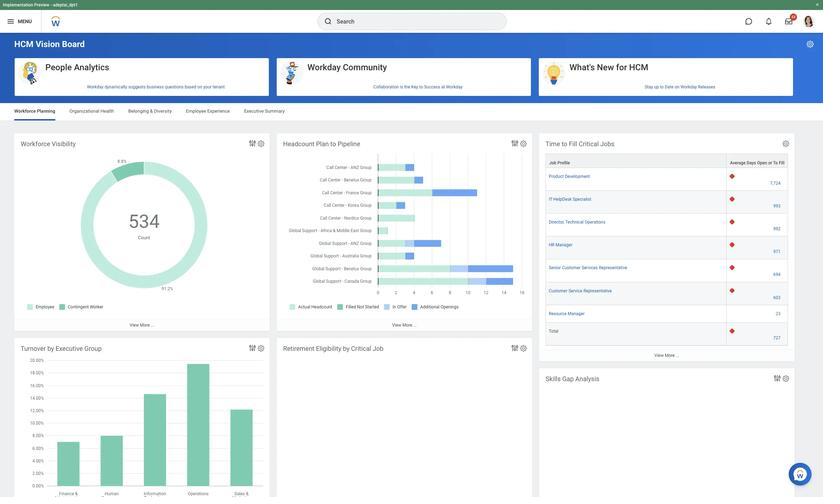 Task type: locate. For each thing, give the bounding box(es) containing it.
manager for resource manager
[[568, 312, 585, 317]]

specialist
[[573, 197, 591, 202]]

configure workforce visibility image
[[257, 140, 265, 148]]

more for headcount plan to pipeline
[[402, 323, 412, 328]]

by right eligibility
[[343, 345, 350, 353]]

1 horizontal spatial by
[[343, 345, 350, 353]]

971 button
[[773, 249, 782, 255]]

0 horizontal spatial on
[[197, 84, 202, 89]]

resource
[[549, 312, 567, 317]]

0 horizontal spatial ...
[[151, 323, 154, 328]]

representative right services
[[599, 266, 627, 271]]

configure and view chart data image for headcount plan to pipeline
[[511, 139, 519, 148]]

hr
[[549, 243, 554, 248]]

workforce left visibility
[[21, 140, 50, 148]]

0 vertical spatial critical
[[579, 140, 599, 148]]

configure this page image
[[806, 40, 814, 49]]

it helpdesk specialist
[[549, 197, 591, 202]]

customer right senior
[[562, 266, 581, 271]]

diversity
[[154, 109, 172, 114]]

992 button
[[773, 226, 782, 232]]

to right key
[[419, 84, 423, 89]]

7 row from the top
[[546, 283, 788, 305]]

3 row from the top
[[546, 191, 788, 214]]

0 horizontal spatial configure and view chart data image
[[248, 344, 257, 353]]

1 on from the left
[[197, 84, 202, 89]]

more for time to fill critical jobs
[[665, 353, 675, 358]]

configure and view chart data image left 'configure headcount plan to pipeline' icon
[[511, 139, 519, 148]]

workforce left 'planning'
[[14, 109, 36, 114]]

open
[[757, 161, 767, 166]]

... for fill
[[676, 353, 679, 358]]

job profile button
[[546, 154, 726, 168]]

by inside "element"
[[47, 345, 54, 353]]

8 row from the top
[[546, 305, 788, 323]]

view
[[130, 323, 139, 328], [392, 323, 401, 328], [654, 353, 664, 358]]

view more ... inside time to fill critical jobs element
[[654, 353, 679, 358]]

Search Workday  search field
[[337, 14, 492, 29]]

fill
[[569, 140, 577, 148], [779, 161, 784, 166]]

development
[[565, 174, 590, 179]]

row containing total
[[546, 323, 788, 346]]

skills gap analysis
[[546, 376, 599, 383]]

1 horizontal spatial critical
[[579, 140, 599, 148]]

planning
[[37, 109, 55, 114]]

6 row from the top
[[546, 260, 788, 283]]

adeptai_dpt1
[[53, 2, 78, 7]]

1 horizontal spatial on
[[675, 84, 679, 89]]

executive
[[244, 109, 264, 114], [56, 345, 83, 353]]

director, technical operations link
[[549, 219, 605, 225]]

or
[[768, 161, 772, 166]]

1 row from the top
[[546, 154, 788, 168]]

workday dynamically suggests business questions based on your tenant
[[87, 84, 225, 89]]

executive left summary
[[244, 109, 264, 114]]

critical for job
[[351, 345, 371, 353]]

hr manager
[[549, 243, 572, 248]]

skills
[[546, 376, 561, 383]]

view more ... inside the headcount plan to pipeline element
[[392, 323, 417, 328]]

suggests
[[128, 84, 146, 89]]

configure and view chart data image
[[248, 344, 257, 353], [511, 344, 519, 353], [773, 375, 782, 383]]

more for workforce visibility
[[140, 323, 150, 328]]

2 horizontal spatial configure and view chart data image
[[773, 375, 782, 383]]

0 horizontal spatial executive
[[56, 345, 83, 353]]

view more ... link
[[14, 320, 270, 331], [277, 320, 532, 331], [539, 350, 794, 362]]

1 horizontal spatial view more ...
[[392, 323, 417, 328]]

2 row from the top
[[546, 168, 788, 191]]

critical left jobs
[[579, 140, 599, 148]]

0 horizontal spatial job
[[373, 345, 384, 353]]

2 horizontal spatial more
[[665, 353, 675, 358]]

7,724
[[770, 181, 781, 186]]

configure and view chart data image left configure skills gap analysis image
[[773, 375, 782, 383]]

0 vertical spatial fill
[[569, 140, 577, 148]]

workforce for workforce planning
[[14, 109, 36, 114]]

customer left service
[[549, 289, 567, 294]]

1 horizontal spatial more
[[402, 323, 412, 328]]

headcount plan to pipeline
[[283, 140, 360, 148]]

up
[[654, 84, 659, 89]]

0 horizontal spatial fill
[[569, 140, 577, 148]]

1 horizontal spatial configure and view chart data image
[[511, 139, 519, 148]]

hcm inside button
[[629, 62, 648, 72]]

1 vertical spatial job
[[373, 345, 384, 353]]

1 horizontal spatial job
[[549, 161, 556, 166]]

resource manager
[[549, 312, 585, 317]]

questions
[[165, 84, 184, 89]]

0 horizontal spatial hcm
[[14, 39, 33, 49]]

...
[[151, 323, 154, 328], [413, 323, 417, 328], [676, 353, 679, 358]]

configure and view chart data image inside turnover by executive group "element"
[[248, 344, 257, 353]]

time
[[546, 140, 560, 148]]

headcount plan to pipeline element
[[277, 134, 532, 331]]

0 vertical spatial workforce
[[14, 109, 36, 114]]

workday inside button
[[307, 62, 341, 72]]

configure and view chart data image left configure retirement eligibility by critical job icon
[[511, 344, 519, 353]]

menu banner
[[0, 0, 823, 33]]

job inside popup button
[[549, 161, 556, 166]]

executive left group
[[56, 345, 83, 353]]

configure and view chart data image left configure workforce visibility image
[[248, 139, 257, 148]]

close environment banner image
[[815, 2, 819, 7]]

releases
[[698, 84, 715, 89]]

1 horizontal spatial hcm
[[629, 62, 648, 72]]

more inside time to fill critical jobs element
[[665, 353, 675, 358]]

product development
[[549, 174, 590, 179]]

critical right eligibility
[[351, 345, 371, 353]]

board
[[62, 39, 85, 49]]

to
[[419, 84, 423, 89], [660, 84, 664, 89], [330, 140, 336, 148], [562, 140, 567, 148]]

more inside the headcount plan to pipeline element
[[402, 323, 412, 328]]

727
[[773, 336, 781, 341]]

0 horizontal spatial view more ...
[[130, 323, 154, 328]]

1 vertical spatial workforce
[[21, 140, 50, 148]]

representative
[[599, 266, 627, 271], [583, 289, 612, 294]]

1 vertical spatial critical
[[351, 345, 371, 353]]

more inside "workforce visibility" element
[[140, 323, 150, 328]]

people
[[45, 62, 72, 72]]

1 configure and view chart data image from the left
[[248, 139, 257, 148]]

0 vertical spatial executive
[[244, 109, 264, 114]]

1 vertical spatial fill
[[779, 161, 784, 166]]

534 button
[[128, 210, 161, 235]]

tab list containing workforce planning
[[7, 104, 816, 121]]

view more ... for time to fill critical jobs
[[654, 353, 679, 358]]

customer service representative link
[[549, 287, 612, 294]]

manager right resource
[[568, 312, 585, 317]]

2 horizontal spatial view more ...
[[654, 353, 679, 358]]

dynamically
[[105, 84, 127, 89]]

view more ... inside "workforce visibility" element
[[130, 323, 154, 328]]

manager right hr
[[556, 243, 572, 248]]

stay
[[645, 84, 653, 89]]

what's
[[570, 62, 595, 72]]

1 horizontal spatial fill
[[779, 161, 784, 166]]

hcm right "for"
[[629, 62, 648, 72]]

to right time at the top of the page
[[562, 140, 567, 148]]

configure retirement eligibility by critical job image
[[520, 345, 527, 353]]

workforce
[[14, 109, 36, 114], [21, 140, 50, 148]]

configure and view chart data image inside the headcount plan to pipeline element
[[511, 139, 519, 148]]

0 horizontal spatial critical
[[351, 345, 371, 353]]

group
[[84, 345, 102, 353]]

configure and view chart data image
[[248, 139, 257, 148], [511, 139, 519, 148]]

critical inside time to fill critical jobs element
[[579, 140, 599, 148]]

2 by from the left
[[343, 345, 350, 353]]

1 horizontal spatial ...
[[413, 323, 417, 328]]

603
[[773, 295, 781, 300]]

belonging & diversity
[[128, 109, 172, 114]]

total element
[[549, 328, 558, 334]]

key
[[411, 84, 418, 89]]

5 row from the top
[[546, 237, 788, 260]]

0 horizontal spatial more
[[140, 323, 150, 328]]

on right date
[[675, 84, 679, 89]]

people analytics button
[[15, 58, 269, 85]]

success
[[424, 84, 440, 89]]

notifications large image
[[765, 18, 772, 25]]

row containing customer service representative
[[546, 283, 788, 305]]

workforce for workforce visibility
[[21, 140, 50, 148]]

row containing director, technical operations
[[546, 214, 788, 237]]

0 vertical spatial representative
[[599, 266, 627, 271]]

time to fill critical jobs element
[[539, 134, 794, 362]]

2 horizontal spatial view
[[654, 353, 664, 358]]

row
[[546, 154, 788, 168], [546, 168, 788, 191], [546, 191, 788, 214], [546, 214, 788, 237], [546, 237, 788, 260], [546, 260, 788, 283], [546, 283, 788, 305], [546, 305, 788, 323], [546, 323, 788, 346]]

... inside the headcount plan to pipeline element
[[413, 323, 417, 328]]

view inside the headcount plan to pipeline element
[[392, 323, 401, 328]]

694
[[773, 273, 781, 278]]

1 vertical spatial hcm
[[629, 62, 648, 72]]

implementation
[[3, 2, 33, 7]]

customer
[[562, 266, 581, 271], [549, 289, 567, 294]]

2 configure and view chart data image from the left
[[511, 139, 519, 148]]

job
[[549, 161, 556, 166], [373, 345, 384, 353]]

1 horizontal spatial view
[[392, 323, 401, 328]]

search image
[[324, 17, 332, 26]]

manager for hr manager
[[556, 243, 572, 248]]

2 horizontal spatial view more ... link
[[539, 350, 794, 362]]

2 horizontal spatial ...
[[676, 353, 679, 358]]

inbox large image
[[785, 18, 792, 25]]

view inside "workforce visibility" element
[[130, 323, 139, 328]]

by right the turnover
[[47, 345, 54, 353]]

to right plan
[[330, 140, 336, 148]]

helpdesk
[[553, 197, 572, 202]]

fill right time at the top of the page
[[569, 140, 577, 148]]

representative right service
[[583, 289, 612, 294]]

0 horizontal spatial view more ... link
[[14, 320, 270, 331]]

1 vertical spatial manager
[[568, 312, 585, 317]]

9 row from the top
[[546, 323, 788, 346]]

fill right 'to'
[[779, 161, 784, 166]]

0 horizontal spatial by
[[47, 345, 54, 353]]

pipeline
[[338, 140, 360, 148]]

0 horizontal spatial view
[[130, 323, 139, 328]]

view more ... link for workforce visibility
[[14, 320, 270, 331]]

1 horizontal spatial view more ... link
[[277, 320, 532, 331]]

configure time to fill critical jobs image
[[782, 140, 790, 148]]

profile logan mcneil image
[[803, 16, 814, 29]]

at
[[441, 84, 445, 89]]

resource manager link
[[549, 310, 585, 317]]

1 horizontal spatial configure and view chart data image
[[511, 344, 519, 353]]

average days open or to fill
[[730, 161, 784, 166]]

0 vertical spatial hcm
[[14, 39, 33, 49]]

1 vertical spatial representative
[[583, 289, 612, 294]]

hcm down menu
[[14, 39, 33, 49]]

tab list
[[7, 104, 816, 121]]

for
[[616, 62, 627, 72]]

vision
[[36, 39, 60, 49]]

7,724 button
[[770, 181, 782, 186]]

on left your
[[197, 84, 202, 89]]

configure and view chart data image left configure turnover by executive group icon
[[248, 344, 257, 353]]

1 vertical spatial executive
[[56, 345, 83, 353]]

1 by from the left
[[47, 345, 54, 353]]

0 horizontal spatial configure and view chart data image
[[248, 139, 257, 148]]

row containing it helpdesk specialist
[[546, 191, 788, 214]]

implementation preview -   adeptai_dpt1
[[3, 2, 78, 7]]

23
[[776, 312, 781, 317]]

row containing job profile
[[546, 154, 788, 168]]

manager
[[556, 243, 572, 248], [568, 312, 585, 317]]

0 vertical spatial manager
[[556, 243, 572, 248]]

... for to
[[413, 323, 417, 328]]

configure and view chart data image inside "workforce visibility" element
[[248, 139, 257, 148]]

more
[[140, 323, 150, 328], [402, 323, 412, 328], [665, 353, 675, 358]]

4 row from the top
[[546, 214, 788, 237]]

... inside time to fill critical jobs element
[[676, 353, 679, 358]]

row containing resource manager
[[546, 305, 788, 323]]

it helpdesk specialist link
[[549, 196, 591, 202]]

2 on from the left
[[675, 84, 679, 89]]

operations
[[585, 220, 605, 225]]

profile
[[557, 161, 570, 166]]

analytics
[[74, 62, 109, 72]]

hcm vision board
[[14, 39, 85, 49]]

view inside time to fill critical jobs element
[[654, 353, 664, 358]]

0 vertical spatial job
[[549, 161, 556, 166]]



Task type: describe. For each thing, give the bounding box(es) containing it.
product development link
[[549, 173, 590, 179]]

694 button
[[773, 272, 782, 278]]

row containing hr manager
[[546, 237, 788, 260]]

993
[[773, 204, 781, 209]]

33 button
[[781, 14, 797, 29]]

fill inside popup button
[[779, 161, 784, 166]]

average
[[730, 161, 746, 166]]

summary
[[265, 109, 285, 114]]

configure and view chart data image for workforce visibility
[[248, 139, 257, 148]]

analysis
[[575, 376, 599, 383]]

configure and view chart data image for critical
[[511, 344, 519, 353]]

configure skills gap analysis image
[[782, 375, 790, 383]]

-
[[50, 2, 52, 7]]

is
[[400, 84, 403, 89]]

employee experience
[[186, 109, 230, 114]]

603 button
[[773, 295, 782, 301]]

33
[[791, 15, 795, 19]]

row containing product development
[[546, 168, 788, 191]]

view more ... link for headcount plan to pipeline
[[277, 320, 532, 331]]

product
[[549, 174, 564, 179]]

971
[[773, 250, 781, 255]]

what's new for hcm button
[[539, 58, 793, 85]]

view more ... for headcount plan to pipeline
[[392, 323, 417, 328]]

turnover by executive group element
[[14, 338, 270, 498]]

services
[[582, 266, 598, 271]]

workforce visibility
[[21, 140, 76, 148]]

employee
[[186, 109, 206, 114]]

retirement eligibility by critical job
[[283, 345, 384, 353]]

senior customer services representative
[[549, 266, 627, 271]]

jobs
[[600, 140, 614, 148]]

preview
[[34, 2, 49, 7]]

992
[[773, 227, 781, 232]]

service
[[568, 289, 582, 294]]

executive inside "element"
[[56, 345, 83, 353]]

collaboration
[[373, 84, 399, 89]]

gap
[[562, 376, 574, 383]]

justify image
[[6, 17, 15, 26]]

configure and view chart data image inside skills gap analysis element
[[773, 375, 782, 383]]

belonging
[[128, 109, 149, 114]]

menu button
[[0, 10, 41, 33]]

skills gap analysis element
[[539, 369, 794, 498]]

visibility
[[52, 140, 76, 148]]

to right up
[[660, 84, 664, 89]]

0 vertical spatial customer
[[562, 266, 581, 271]]

view more ... link for time to fill critical jobs
[[539, 350, 794, 362]]

turnover by executive group
[[21, 345, 102, 353]]

time to fill critical jobs
[[546, 140, 614, 148]]

people analytics
[[45, 62, 109, 72]]

stay up to date on workday releases
[[645, 84, 715, 89]]

configure headcount plan to pipeline image
[[520, 140, 527, 148]]

&
[[150, 109, 153, 114]]

job profile
[[549, 161, 570, 166]]

1 horizontal spatial executive
[[244, 109, 264, 114]]

health
[[100, 109, 114, 114]]

view more ... for workforce visibility
[[130, 323, 154, 328]]

534 main content
[[0, 33, 823, 498]]

23 button
[[776, 311, 782, 317]]

community
[[343, 62, 387, 72]]

customer service representative
[[549, 289, 612, 294]]

configure turnover by executive group image
[[257, 345, 265, 353]]

workday community button
[[277, 58, 531, 85]]

headcount
[[283, 140, 314, 148]]

workforce visibility element
[[14, 134, 270, 331]]

collaboration is the key to success at workday
[[373, 84, 463, 89]]

534 count
[[128, 211, 160, 241]]

technical
[[565, 220, 584, 225]]

727 button
[[773, 335, 782, 341]]

hr manager link
[[549, 241, 572, 248]]

eligibility
[[316, 345, 341, 353]]

your
[[203, 84, 212, 89]]

organizational health
[[69, 109, 114, 114]]

what's new for hcm
[[570, 62, 648, 72]]

1 vertical spatial customer
[[549, 289, 567, 294]]

total
[[549, 329, 558, 334]]

view for time to fill critical jobs
[[654, 353, 664, 358]]

senior
[[549, 266, 561, 271]]

workday community
[[307, 62, 387, 72]]

new
[[597, 62, 614, 72]]

days
[[747, 161, 756, 166]]

business
[[147, 84, 164, 89]]

stay up to date on workday releases link
[[539, 82, 793, 92]]

993 button
[[773, 204, 782, 209]]

it
[[549, 197, 552, 202]]

critical for jobs
[[579, 140, 599, 148]]

view for workforce visibility
[[130, 323, 139, 328]]

configure and view chart data image for group
[[248, 344, 257, 353]]

... inside "workforce visibility" element
[[151, 323, 154, 328]]

executive summary
[[244, 109, 285, 114]]

tenant
[[213, 84, 225, 89]]

row containing senior customer services representative
[[546, 260, 788, 283]]

view for headcount plan to pipeline
[[392, 323, 401, 328]]

collaboration is the key to success at workday link
[[277, 82, 531, 92]]

tab list inside the 534 main content
[[7, 104, 816, 121]]

the
[[404, 84, 410, 89]]

senior customer services representative link
[[549, 264, 627, 271]]

organizational
[[69, 109, 99, 114]]

date
[[665, 84, 674, 89]]



Task type: vqa. For each thing, say whether or not it's contained in the screenshot.
view team icon
no



